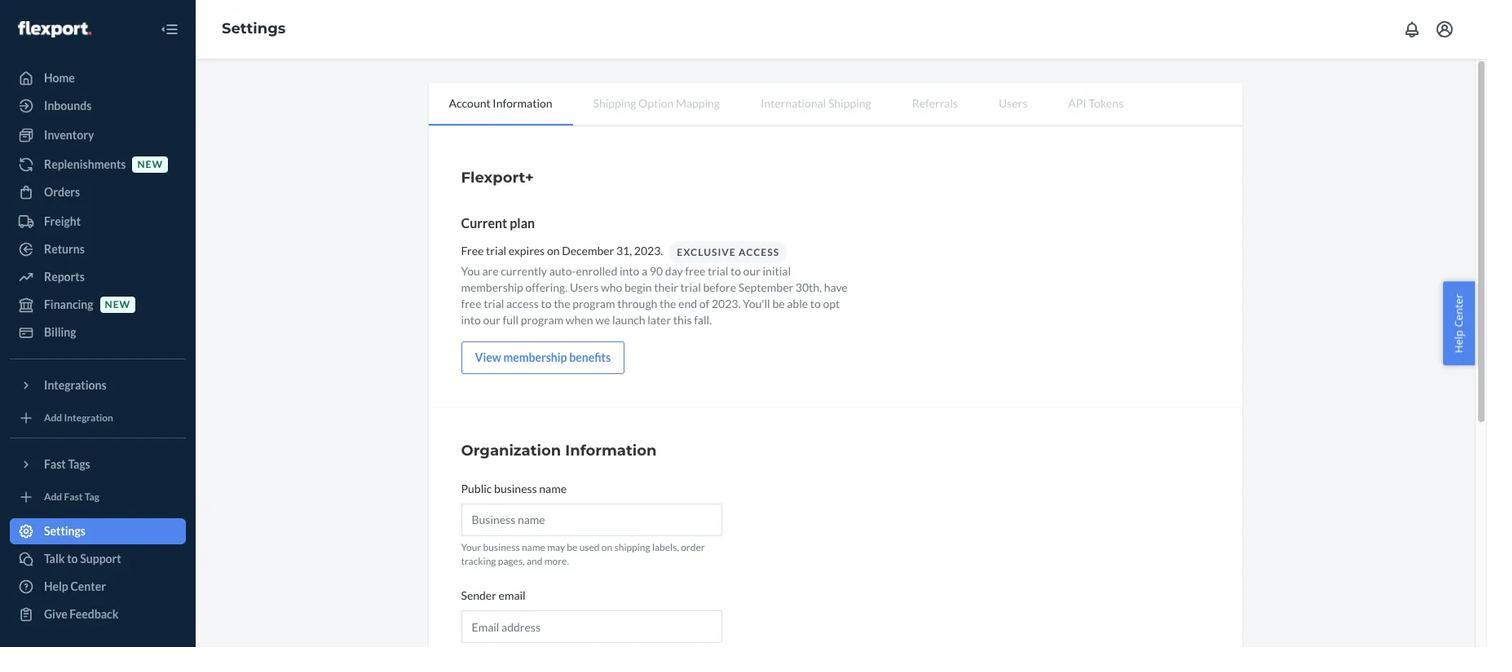 Task type: locate. For each thing, give the bounding box(es) containing it.
0 horizontal spatial settings link
[[10, 519, 186, 545]]

to right talk
[[67, 552, 78, 566]]

0 vertical spatial help
[[1452, 330, 1467, 353]]

1 horizontal spatial new
[[137, 159, 163, 171]]

help inside "link"
[[44, 580, 68, 594]]

have
[[824, 281, 848, 294]]

reports
[[44, 270, 85, 284]]

1 horizontal spatial free
[[685, 264, 706, 278]]

center inside "link"
[[71, 580, 106, 594]]

2023. inside you are currently auto-enrolled into a 90 day free trial to our initial membership offering. users who begin their trial before september 30th, have free trial access to the program through the end of 2023. you'll be able to opt into our full program when we launch later this fall.
[[712, 297, 741, 311]]

add integration link
[[10, 405, 186, 431]]

shipping right international on the top right of page
[[829, 96, 872, 110]]

1 horizontal spatial our
[[744, 264, 761, 278]]

0 vertical spatial name
[[539, 482, 567, 496]]

returns
[[44, 242, 85, 256]]

0 vertical spatial our
[[744, 264, 761, 278]]

open account menu image
[[1436, 20, 1455, 39]]

more.
[[545, 556, 569, 568]]

2023. up a
[[634, 244, 663, 258]]

trial up full
[[484, 297, 504, 311]]

view membership benefits
[[475, 351, 611, 365]]

of
[[700, 297, 710, 311]]

their
[[654, 281, 679, 294]]

are
[[482, 264, 499, 278]]

information
[[493, 96, 553, 110], [565, 442, 657, 460]]

before
[[703, 281, 737, 294]]

0 horizontal spatial on
[[547, 244, 560, 258]]

into left a
[[620, 264, 640, 278]]

1 vertical spatial help
[[44, 580, 68, 594]]

be right may
[[567, 542, 578, 554]]

business up pages,
[[483, 542, 520, 554]]

later
[[648, 313, 671, 327]]

the
[[554, 297, 571, 311], [660, 297, 676, 311]]

1 horizontal spatial help center
[[1452, 294, 1467, 353]]

2 shipping from the left
[[829, 96, 872, 110]]

0 horizontal spatial shipping
[[593, 96, 636, 110]]

free right day
[[685, 264, 706, 278]]

add fast tag
[[44, 491, 99, 504]]

0 horizontal spatial be
[[567, 542, 578, 554]]

add
[[44, 412, 62, 424], [44, 491, 62, 504]]

give
[[44, 608, 67, 622]]

membership down full
[[504, 351, 567, 365]]

orders link
[[10, 179, 186, 206]]

0 horizontal spatial settings
[[44, 524, 86, 538]]

full
[[503, 313, 519, 327]]

1 horizontal spatial on
[[602, 542, 613, 554]]

free
[[461, 244, 484, 258]]

international shipping tab
[[741, 83, 892, 124]]

0 horizontal spatial 2023.
[[634, 244, 663, 258]]

0 vertical spatial business
[[494, 482, 537, 496]]

0 vertical spatial program
[[573, 297, 615, 311]]

a
[[642, 264, 648, 278]]

0 horizontal spatial the
[[554, 297, 571, 311]]

tab list
[[429, 83, 1243, 126]]

program up we
[[573, 297, 615, 311]]

membership inside you are currently auto-enrolled into a 90 day free trial to our initial membership offering. users who begin their trial before september 30th, have free trial access to the program through the end of 2023. you'll be able to opt into our full program when we launch later this fall.
[[461, 281, 523, 294]]

freight link
[[10, 209, 186, 235]]

name for public business name
[[539, 482, 567, 496]]

inventory link
[[10, 122, 186, 148]]

1 add from the top
[[44, 412, 62, 424]]

0 vertical spatial membership
[[461, 281, 523, 294]]

1 vertical spatial help center
[[44, 580, 106, 594]]

you'll
[[743, 297, 771, 311]]

freight
[[44, 215, 81, 228]]

talk to support button
[[10, 546, 186, 573]]

1 vertical spatial information
[[565, 442, 657, 460]]

on inside your business name may be used on shipping labels, order tracking pages, and more.
[[602, 542, 613, 554]]

0 vertical spatial settings link
[[222, 20, 286, 38]]

view
[[475, 351, 501, 365]]

name up and
[[522, 542, 546, 554]]

0 vertical spatial fast
[[44, 458, 66, 471]]

0 vertical spatial be
[[773, 297, 785, 311]]

on up auto-
[[547, 244, 560, 258]]

inbounds
[[44, 99, 92, 113]]

program
[[573, 297, 615, 311], [521, 313, 564, 327]]

business inside your business name may be used on shipping labels, order tracking pages, and more.
[[483, 542, 520, 554]]

0 horizontal spatial center
[[71, 580, 106, 594]]

our down access
[[744, 264, 761, 278]]

settings link
[[222, 20, 286, 38], [10, 519, 186, 545]]

account information
[[449, 96, 553, 110]]

plan
[[510, 215, 535, 231]]

1 vertical spatial free
[[461, 297, 482, 311]]

0 vertical spatial information
[[493, 96, 553, 110]]

users
[[999, 96, 1028, 110], [570, 281, 599, 294]]

our left full
[[483, 313, 501, 327]]

talk to support
[[44, 552, 121, 566]]

may
[[547, 542, 565, 554]]

0 vertical spatial help center
[[1452, 294, 1467, 353]]

our
[[744, 264, 761, 278], [483, 313, 501, 327]]

1 vertical spatial program
[[521, 313, 564, 327]]

program down access
[[521, 313, 564, 327]]

give feedback
[[44, 608, 119, 622]]

users inside you are currently auto-enrolled into a 90 day free trial to our initial membership offering. users who begin their trial before september 30th, have free trial access to the program through the end of 2023. you'll be able to opt into our full program when we launch later this fall.
[[570, 281, 599, 294]]

shipping left option
[[593, 96, 636, 110]]

talk
[[44, 552, 65, 566]]

your business name may be used on shipping labels, order tracking pages, and more.
[[461, 542, 705, 568]]

2023. down before
[[712, 297, 741, 311]]

be left able
[[773, 297, 785, 311]]

users left api
[[999, 96, 1028, 110]]

1 horizontal spatial into
[[620, 264, 640, 278]]

settings
[[222, 20, 286, 38], [44, 524, 86, 538]]

0 vertical spatial center
[[1452, 294, 1467, 328]]

users tab
[[979, 83, 1048, 124]]

center
[[1452, 294, 1467, 328], [71, 580, 106, 594]]

1 vertical spatial be
[[567, 542, 578, 554]]

opt
[[823, 297, 840, 311]]

auto-
[[549, 264, 576, 278]]

fast inside add fast tag link
[[64, 491, 83, 504]]

to left opt
[[811, 297, 821, 311]]

tag
[[85, 491, 99, 504]]

business down organization
[[494, 482, 537, 496]]

into
[[620, 264, 640, 278], [461, 313, 481, 327]]

help center
[[1452, 294, 1467, 353], [44, 580, 106, 594]]

add left the integration
[[44, 412, 62, 424]]

business
[[494, 482, 537, 496], [483, 542, 520, 554]]

1 vertical spatial name
[[522, 542, 546, 554]]

add down fast tags
[[44, 491, 62, 504]]

feedback
[[70, 608, 119, 622]]

fast left the tags
[[44, 458, 66, 471]]

1 vertical spatial our
[[483, 313, 501, 327]]

on right used
[[602, 542, 613, 554]]

business for your
[[483, 542, 520, 554]]

users down 'enrolled'
[[570, 281, 599, 294]]

membership down are
[[461, 281, 523, 294]]

1 horizontal spatial shipping
[[829, 96, 872, 110]]

1 horizontal spatial center
[[1452, 294, 1467, 328]]

to down exclusive access
[[731, 264, 741, 278]]

free down 'you'
[[461, 297, 482, 311]]

0 vertical spatial on
[[547, 244, 560, 258]]

0 horizontal spatial help center
[[44, 580, 106, 594]]

new
[[137, 159, 163, 171], [105, 299, 131, 311]]

initial
[[763, 264, 791, 278]]

1 vertical spatial 2023.
[[712, 297, 741, 311]]

0 horizontal spatial into
[[461, 313, 481, 327]]

name inside your business name may be used on shipping labels, order tracking pages, and more.
[[522, 542, 546, 554]]

the down their
[[660, 297, 676, 311]]

information up business name "text box"
[[565, 442, 657, 460]]

1 horizontal spatial settings link
[[222, 20, 286, 38]]

0 horizontal spatial users
[[570, 281, 599, 294]]

0 vertical spatial free
[[685, 264, 706, 278]]

2023.
[[634, 244, 663, 258], [712, 297, 741, 311]]

on
[[547, 244, 560, 258], [602, 542, 613, 554]]

pages,
[[498, 556, 525, 568]]

name
[[539, 482, 567, 496], [522, 542, 546, 554]]

fast left tag on the left bottom of page
[[64, 491, 83, 504]]

help center inside button
[[1452, 294, 1467, 353]]

information inside tab
[[493, 96, 553, 110]]

currently
[[501, 264, 547, 278]]

1 horizontal spatial users
[[999, 96, 1028, 110]]

1 horizontal spatial information
[[565, 442, 657, 460]]

the down offering.
[[554, 297, 571, 311]]

0 horizontal spatial information
[[493, 96, 553, 110]]

1 horizontal spatial be
[[773, 297, 785, 311]]

1 vertical spatial membership
[[504, 351, 567, 365]]

1 horizontal spatial the
[[660, 297, 676, 311]]

0 vertical spatial new
[[137, 159, 163, 171]]

information right account
[[493, 96, 553, 110]]

flexport+
[[461, 169, 534, 187]]

1 vertical spatial new
[[105, 299, 131, 311]]

referrals
[[912, 96, 958, 110]]

1 vertical spatial center
[[71, 580, 106, 594]]

new for financing
[[105, 299, 131, 311]]

center inside button
[[1452, 294, 1467, 328]]

organization
[[461, 442, 561, 460]]

1 vertical spatial fast
[[64, 491, 83, 504]]

1 vertical spatial users
[[570, 281, 599, 294]]

1 the from the left
[[554, 297, 571, 311]]

to
[[731, 264, 741, 278], [541, 297, 552, 311], [811, 297, 821, 311], [67, 552, 78, 566]]

1 horizontal spatial 2023.
[[712, 297, 741, 311]]

account
[[449, 96, 491, 110]]

1 vertical spatial on
[[602, 542, 613, 554]]

1 horizontal spatial help
[[1452, 330, 1467, 353]]

2 add from the top
[[44, 491, 62, 504]]

begin
[[625, 281, 652, 294]]

0 vertical spatial users
[[999, 96, 1028, 110]]

0 vertical spatial settings
[[222, 20, 286, 38]]

0 horizontal spatial help
[[44, 580, 68, 594]]

be inside you are currently auto-enrolled into a 90 day free trial to our initial membership offering. users who begin their trial before september 30th, have free trial access to the program through the end of 2023. you'll be able to opt into our full program when we launch later this fall.
[[773, 297, 785, 311]]

name down organization information
[[539, 482, 567, 496]]

flexport logo image
[[18, 21, 91, 37]]

into left full
[[461, 313, 481, 327]]

0 vertical spatial add
[[44, 412, 62, 424]]

Email address text field
[[461, 611, 722, 644]]

to down offering.
[[541, 297, 552, 311]]

1 vertical spatial business
[[483, 542, 520, 554]]

0 horizontal spatial new
[[105, 299, 131, 311]]

1 vertical spatial add
[[44, 491, 62, 504]]

enrolled
[[576, 264, 618, 278]]

add integration
[[44, 412, 113, 424]]

billing
[[44, 325, 76, 339]]

new up orders link
[[137, 159, 163, 171]]

1 vertical spatial settings
[[44, 524, 86, 538]]

information for organization information
[[565, 442, 657, 460]]

benefits
[[569, 351, 611, 365]]

home
[[44, 71, 75, 85]]

new down reports link at the top left of page
[[105, 299, 131, 311]]

0 horizontal spatial program
[[521, 313, 564, 327]]



Task type: describe. For each thing, give the bounding box(es) containing it.
shipping option mapping
[[593, 96, 720, 110]]

international
[[761, 96, 826, 110]]

Business name text field
[[461, 504, 722, 537]]

organization information
[[461, 442, 657, 460]]

0 vertical spatial into
[[620, 264, 640, 278]]

december
[[562, 244, 614, 258]]

1 vertical spatial settings link
[[10, 519, 186, 545]]

new for replenishments
[[137, 159, 163, 171]]

trial up are
[[486, 244, 507, 258]]

used
[[580, 542, 600, 554]]

trial up before
[[708, 264, 729, 278]]

when
[[566, 313, 593, 327]]

fast inside fast tags dropdown button
[[44, 458, 66, 471]]

referrals tab
[[892, 83, 979, 124]]

expires
[[509, 244, 545, 258]]

you are currently auto-enrolled into a 90 day free trial to our initial membership offering. users who begin their trial before september 30th, have free trial access to the program through the end of 2023. you'll be able to opt into our full program when we launch later this fall.
[[461, 264, 848, 327]]

api tokens tab
[[1048, 83, 1144, 124]]

2 the from the left
[[660, 297, 676, 311]]

sender email
[[461, 589, 526, 603]]

be inside your business name may be used on shipping labels, order tracking pages, and more.
[[567, 542, 578, 554]]

labels,
[[652, 542, 679, 554]]

1 shipping from the left
[[593, 96, 636, 110]]

integrations button
[[10, 373, 186, 399]]

0 vertical spatial 2023.
[[634, 244, 663, 258]]

we
[[596, 313, 610, 327]]

offering.
[[526, 281, 568, 294]]

tab list containing account information
[[429, 83, 1243, 126]]

1 vertical spatial into
[[461, 313, 481, 327]]

give feedback button
[[10, 602, 186, 628]]

this
[[674, 313, 692, 327]]

international shipping
[[761, 96, 872, 110]]

name for your business name may be used on shipping labels, order tracking pages, and more.
[[522, 542, 546, 554]]

1 horizontal spatial settings
[[222, 20, 286, 38]]

information for account information
[[493, 96, 553, 110]]

you
[[461, 264, 480, 278]]

integration
[[64, 412, 113, 424]]

order
[[681, 542, 705, 554]]

open notifications image
[[1403, 20, 1422, 39]]

view membership benefits link
[[461, 342, 625, 374]]

email
[[499, 589, 526, 603]]

free trial expires on december 31, 2023.
[[461, 244, 663, 258]]

trial up end
[[681, 281, 701, 294]]

launch
[[612, 313, 646, 327]]

tracking
[[461, 556, 496, 568]]

fast tags button
[[10, 452, 186, 478]]

help center button
[[1444, 282, 1475, 366]]

0 horizontal spatial free
[[461, 297, 482, 311]]

fall.
[[694, 313, 712, 327]]

replenishments
[[44, 157, 126, 171]]

who
[[601, 281, 623, 294]]

sender
[[461, 589, 497, 603]]

reports link
[[10, 264, 186, 290]]

exclusive access
[[677, 246, 780, 258]]

day
[[665, 264, 683, 278]]

fast tags
[[44, 458, 90, 471]]

api tokens
[[1069, 96, 1124, 110]]

able
[[787, 297, 808, 311]]

public business name
[[461, 482, 567, 496]]

add for add integration
[[44, 412, 62, 424]]

through
[[618, 297, 658, 311]]

shipping
[[615, 542, 651, 554]]

access
[[739, 246, 780, 258]]

financing
[[44, 298, 93, 312]]

help inside button
[[1452, 330, 1467, 353]]

view membership benefits button
[[461, 342, 625, 374]]

mapping
[[676, 96, 720, 110]]

billing link
[[10, 320, 186, 346]]

help center link
[[10, 574, 186, 600]]

1 horizontal spatial program
[[573, 297, 615, 311]]

90
[[650, 264, 663, 278]]

support
[[80, 552, 121, 566]]

add for add fast tag
[[44, 491, 62, 504]]

account information tab
[[429, 83, 573, 126]]

current plan
[[461, 215, 535, 231]]

api
[[1069, 96, 1087, 110]]

close navigation image
[[160, 20, 179, 39]]

inventory
[[44, 128, 94, 142]]

your
[[461, 542, 481, 554]]

help center inside "link"
[[44, 580, 106, 594]]

inbounds link
[[10, 93, 186, 119]]

31,
[[617, 244, 632, 258]]

business for public
[[494, 482, 537, 496]]

and
[[527, 556, 543, 568]]

30th,
[[796, 281, 822, 294]]

home link
[[10, 65, 186, 91]]

to inside button
[[67, 552, 78, 566]]

add fast tag link
[[10, 484, 186, 511]]

0 horizontal spatial our
[[483, 313, 501, 327]]

option
[[639, 96, 674, 110]]

access
[[507, 297, 539, 311]]

end
[[679, 297, 697, 311]]

september
[[739, 281, 794, 294]]

users inside tab
[[999, 96, 1028, 110]]

integrations
[[44, 378, 107, 392]]

shipping option mapping tab
[[573, 83, 741, 124]]

tokens
[[1089, 96, 1124, 110]]

membership inside button
[[504, 351, 567, 365]]

exclusive
[[677, 246, 736, 258]]



Task type: vqa. For each thing, say whether or not it's contained in the screenshot.
the close Image
no



